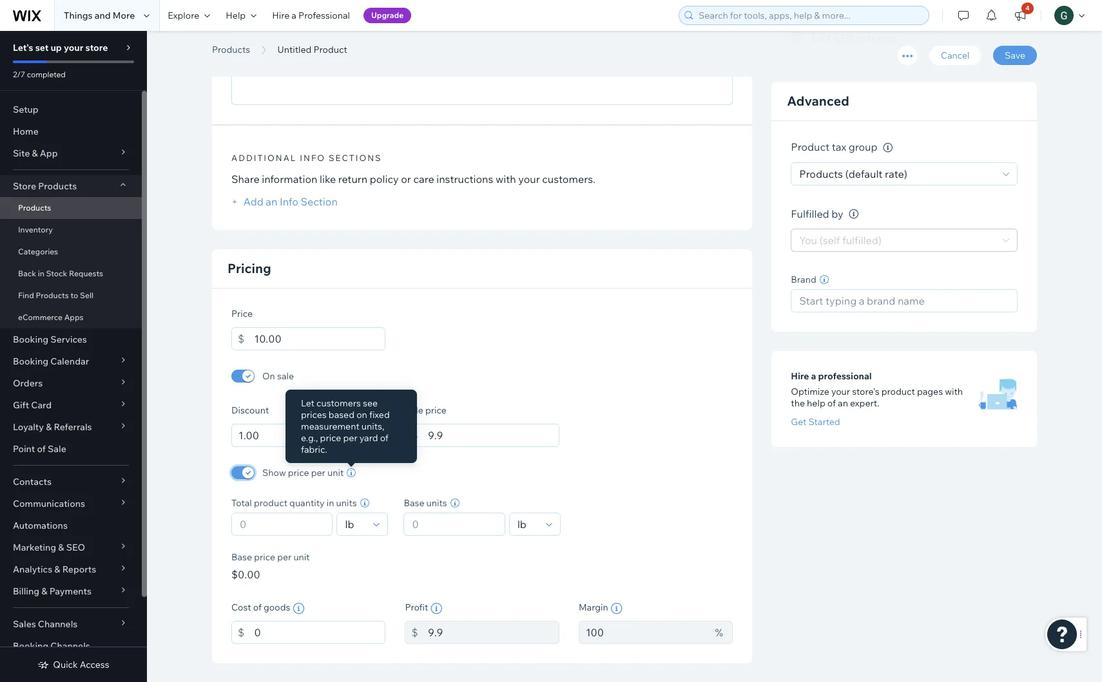 Task type: vqa. For each thing, say whether or not it's contained in the screenshot.
edit seo settings
yes



Task type: locate. For each thing, give the bounding box(es) containing it.
hire
[[272, 10, 290, 21], [791, 371, 809, 383]]

an left info
[[266, 195, 277, 208]]

$ down fixed
[[370, 430, 376, 442]]

a
[[292, 10, 296, 21], [811, 371, 816, 383]]

0 vertical spatial channels
[[38, 619, 78, 630]]

1 vertical spatial unit
[[294, 552, 310, 563]]

product tax group
[[791, 141, 880, 154]]

None text field
[[254, 327, 386, 351], [231, 424, 339, 447], [254, 621, 386, 645], [428, 621, 559, 645], [579, 621, 709, 645], [254, 327, 386, 351], [231, 424, 339, 447], [254, 621, 386, 645], [428, 621, 559, 645], [579, 621, 709, 645]]

communications button
[[0, 493, 142, 515]]

0 horizontal spatial a
[[292, 10, 296, 21]]

0 vertical spatial %
[[349, 430, 356, 442]]

an inside optimize your store's product pages with the help of an expert.
[[838, 398, 848, 410]]

products
[[212, 44, 250, 55], [799, 168, 843, 180], [38, 180, 77, 192], [18, 203, 51, 213], [36, 291, 69, 300]]

1 vertical spatial in
[[327, 498, 334, 509]]

loyalty & referrals
[[13, 422, 92, 433]]

untitled product
[[212, 28, 397, 57], [278, 44, 347, 55]]

2 vertical spatial booking
[[13, 641, 48, 652]]

& up analytics & reports
[[58, 542, 64, 554]]

base units
[[404, 498, 447, 509]]

1 horizontal spatial your
[[518, 173, 540, 186]]

2 vertical spatial your
[[831, 386, 850, 398]]

edit seo settings
[[812, 32, 896, 45]]

price for base price per unit $0.00
[[254, 552, 275, 563]]

get
[[791, 417, 807, 428]]

%
[[349, 430, 356, 442], [715, 627, 723, 639]]

products inside find products to sell link
[[36, 291, 69, 300]]

& left reports
[[54, 564, 60, 576]]

0 vertical spatial unit
[[327, 467, 344, 479]]

inventory link
[[0, 219, 142, 241]]

base price per unit $0.00
[[231, 552, 310, 581]]

additional info sections
[[231, 153, 382, 163]]

4
[[1026, 4, 1030, 12]]

info tooltip image for fulfilled by
[[849, 210, 859, 219]]

find
[[18, 291, 34, 300]]

pricing
[[228, 260, 271, 277]]

booking up orders at left
[[13, 356, 48, 367]]

with right pages
[[945, 386, 963, 398]]

0 field down base units
[[408, 514, 501, 536]]

sale right fixed
[[405, 405, 423, 416]]

1 horizontal spatial %
[[715, 627, 723, 639]]

advanced
[[787, 93, 849, 109]]

stock
[[46, 269, 67, 278]]

booking
[[13, 334, 48, 345], [13, 356, 48, 367], [13, 641, 48, 652]]

per up "goods"
[[277, 552, 292, 563]]

0 vertical spatial base
[[404, 498, 424, 509]]

1 vertical spatial seo
[[66, 542, 85, 554]]

fabric.
[[301, 444, 327, 456]]

per down fabric.
[[311, 467, 325, 479]]

0 vertical spatial with
[[496, 173, 516, 186]]

1 horizontal spatial info tooltip image
[[611, 603, 622, 615]]

measurement
[[301, 421, 360, 433]]

0 field down total product quantity in units
[[236, 514, 328, 536]]

None field
[[341, 514, 370, 536], [514, 514, 542, 536], [341, 514, 370, 536], [514, 514, 542, 536]]

products up ecommerce apps
[[36, 291, 69, 300]]

1 vertical spatial sale
[[48, 443, 66, 455]]

0 field for units
[[408, 514, 501, 536]]

& for marketing
[[58, 542, 64, 554]]

0 vertical spatial booking
[[13, 334, 48, 345]]

units
[[336, 498, 357, 509], [426, 498, 447, 509]]

info tooltip image right "goods"
[[293, 603, 304, 615]]

1 horizontal spatial info tooltip image
[[849, 210, 859, 219]]

untitled product form
[[147, 0, 1102, 683]]

& for analytics
[[54, 564, 60, 576]]

$ down cost
[[238, 627, 244, 639]]

analytics & reports button
[[0, 559, 142, 581]]

1 vertical spatial hire
[[791, 371, 809, 383]]

unit for show price per unit
[[327, 467, 344, 479]]

0 horizontal spatial units
[[336, 498, 357, 509]]

hire inside untitled product "form"
[[791, 371, 809, 383]]

1 vertical spatial booking
[[13, 356, 48, 367]]

info tooltip image right profit
[[431, 603, 442, 615]]

channels for booking channels
[[50, 641, 90, 652]]

0 vertical spatial per
[[343, 433, 358, 444]]

1 vertical spatial with
[[945, 386, 963, 398]]

0 horizontal spatial seo
[[66, 542, 85, 554]]

unit down quantity
[[294, 552, 310, 563]]

price inside let customers see prices based on fixed measurement units, e.g., price per yard of fabric.
[[320, 433, 341, 444]]

1 horizontal spatial per
[[311, 467, 325, 479]]

1 horizontal spatial base
[[404, 498, 424, 509]]

0 vertical spatial product
[[882, 386, 915, 398]]

unit
[[327, 467, 344, 479], [294, 552, 310, 563]]

point of sale link
[[0, 438, 142, 460]]

your down professional
[[831, 386, 850, 398]]

a for professional
[[292, 10, 296, 21]]

sale inside sidebar element
[[48, 443, 66, 455]]

booking down sales
[[13, 641, 48, 652]]

base inside base price per unit $0.00
[[231, 552, 252, 563]]

1 horizontal spatial with
[[945, 386, 963, 398]]

per
[[343, 433, 358, 444], [311, 467, 325, 479], [277, 552, 292, 563]]

the
[[791, 398, 805, 410]]

pages
[[917, 386, 943, 398]]

info tooltip image for cost of goods
[[293, 603, 304, 615]]

1 vertical spatial channels
[[50, 641, 90, 652]]

site & app
[[13, 148, 58, 159]]

per inside base price per unit $0.00
[[277, 552, 292, 563]]

0 horizontal spatial per
[[277, 552, 292, 563]]

0 horizontal spatial 0 field
[[236, 514, 328, 536]]

price right fixed
[[425, 405, 447, 416]]

0 horizontal spatial info tooltip image
[[293, 603, 304, 615]]

2 horizontal spatial per
[[343, 433, 358, 444]]

price up $0.00
[[254, 552, 275, 563]]

1 horizontal spatial 0 field
[[408, 514, 501, 536]]

per left the yard
[[343, 433, 358, 444]]

upgrade button
[[364, 8, 411, 23]]

1 horizontal spatial unit
[[327, 467, 344, 479]]

0 horizontal spatial sale
[[48, 443, 66, 455]]

store products
[[13, 180, 77, 192]]

products link down the help
[[206, 43, 257, 56]]

edit
[[812, 32, 831, 45]]

1 booking from the top
[[13, 334, 48, 345]]

2 0 field from the left
[[408, 514, 501, 536]]

calendar
[[50, 356, 89, 367]]

0 vertical spatial hire
[[272, 10, 290, 21]]

& right site
[[32, 148, 38, 159]]

price right e.g.,
[[320, 433, 341, 444]]

loyalty
[[13, 422, 44, 433]]

0 horizontal spatial base
[[231, 552, 252, 563]]

product left pages
[[882, 386, 915, 398]]

seo inside button
[[833, 32, 855, 45]]

3 booking from the top
[[13, 641, 48, 652]]

0 vertical spatial info tooltip image
[[849, 210, 859, 219]]

in right back
[[38, 269, 44, 278]]

price right show
[[288, 467, 309, 479]]

0 horizontal spatial unit
[[294, 552, 310, 563]]

of right the yard
[[380, 433, 388, 444]]

channels inside dropdown button
[[38, 619, 78, 630]]

& right billing on the left bottom
[[41, 586, 47, 598]]

with
[[496, 173, 516, 186], [945, 386, 963, 398]]

1 vertical spatial %
[[715, 627, 723, 639]]

channels for sales channels
[[38, 619, 78, 630]]

channels up booking channels
[[38, 619, 78, 630]]

1 horizontal spatial units
[[426, 498, 447, 509]]

sell
[[80, 291, 94, 300]]

a up optimize
[[811, 371, 816, 383]]

home
[[13, 126, 39, 137]]

your left customers.
[[518, 173, 540, 186]]

hire up optimize
[[791, 371, 809, 383]]

1 horizontal spatial sale
[[405, 405, 423, 416]]

0 vertical spatial your
[[64, 42, 83, 53]]

products link down the store products
[[0, 197, 142, 219]]

of right point
[[37, 443, 46, 455]]

on
[[262, 371, 275, 382]]

2 horizontal spatial info tooltip image
[[883, 143, 893, 153]]

1 horizontal spatial a
[[811, 371, 816, 383]]

analytics & reports
[[13, 564, 96, 576]]

an
[[266, 195, 277, 208], [838, 398, 848, 410]]

care
[[413, 173, 434, 186]]

1 vertical spatial a
[[811, 371, 816, 383]]

1 horizontal spatial products link
[[206, 43, 257, 56]]

sale
[[405, 405, 423, 416], [48, 443, 66, 455]]

price
[[425, 405, 447, 416], [320, 433, 341, 444], [288, 467, 309, 479], [254, 552, 275, 563]]

cancel button
[[929, 46, 981, 65]]

per for show price per unit
[[311, 467, 325, 479]]

your right up
[[64, 42, 83, 53]]

1 vertical spatial base
[[231, 552, 252, 563]]

& for loyalty
[[46, 422, 52, 433]]

0 horizontal spatial %
[[349, 430, 356, 442]]

0 horizontal spatial hire
[[272, 10, 290, 21]]

info tooltip image right by
[[849, 210, 859, 219]]

0 horizontal spatial in
[[38, 269, 44, 278]]

1 horizontal spatial product
[[882, 386, 915, 398]]

& for site
[[32, 148, 38, 159]]

untitled down the help
[[212, 28, 302, 57]]

channels up the quick access button
[[50, 641, 90, 652]]

instructions
[[436, 173, 493, 186]]

an left expert.
[[838, 398, 848, 410]]

a left professional
[[292, 10, 296, 21]]

0 vertical spatial a
[[292, 10, 296, 21]]

marketing & seo button
[[0, 537, 142, 559]]

1 vertical spatial an
[[838, 398, 848, 410]]

1 vertical spatial your
[[518, 173, 540, 186]]

professional
[[818, 371, 872, 383]]

1 horizontal spatial seo
[[833, 32, 855, 45]]

store's
[[852, 386, 880, 398]]

based
[[329, 409, 355, 421]]

0 vertical spatial products link
[[206, 43, 257, 56]]

things
[[64, 10, 93, 21]]

1 horizontal spatial an
[[838, 398, 848, 410]]

gift
[[13, 400, 29, 411]]

2 vertical spatial per
[[277, 552, 292, 563]]

set
[[35, 42, 49, 53]]

1 vertical spatial per
[[311, 467, 325, 479]]

up
[[51, 42, 62, 53]]

booking down ecommerce
[[13, 334, 48, 345]]

ecommerce
[[18, 313, 63, 322]]

of right help at bottom right
[[828, 398, 836, 410]]

of inside sidebar element
[[37, 443, 46, 455]]

0 vertical spatial seo
[[833, 32, 855, 45]]

info tooltip image right margin
[[611, 603, 622, 615]]

hire for hire a professional
[[272, 10, 290, 21]]

units,
[[362, 421, 384, 433]]

seo up reports
[[66, 542, 85, 554]]

2 units from the left
[[426, 498, 447, 509]]

1 horizontal spatial in
[[327, 498, 334, 509]]

channels
[[38, 619, 78, 630], [50, 641, 90, 652]]

in right quantity
[[327, 498, 334, 509]]

quick access
[[53, 659, 109, 671]]

untitled down hire a professional
[[278, 44, 312, 55]]

info tooltip image
[[849, 210, 859, 219], [293, 603, 304, 615]]

with inside optimize your store's product pages with the help of an expert.
[[945, 386, 963, 398]]

& right the loyalty
[[46, 422, 52, 433]]

store
[[13, 180, 36, 192]]

booking inside dropdown button
[[13, 356, 48, 367]]

$
[[238, 333, 244, 346], [412, 429, 418, 442], [370, 430, 376, 442], [238, 627, 244, 639], [412, 627, 418, 639]]

1 horizontal spatial hire
[[791, 371, 809, 383]]

products down the help
[[212, 44, 250, 55]]

profit
[[405, 602, 428, 614]]

1 units from the left
[[336, 498, 357, 509]]

products right the store
[[38, 180, 77, 192]]

unit inside base price per unit $0.00
[[294, 552, 310, 563]]

1 vertical spatial product
[[254, 498, 287, 509]]

booking services
[[13, 334, 87, 345]]

quick
[[53, 659, 78, 671]]

site
[[13, 148, 30, 159]]

automations link
[[0, 515, 142, 537]]

0 horizontal spatial info tooltip image
[[431, 603, 442, 615]]

unit for base price per unit $0.00
[[294, 552, 310, 563]]

seo right edit
[[833, 32, 855, 45]]

a inside untitled product "form"
[[811, 371, 816, 383]]

0 horizontal spatial your
[[64, 42, 83, 53]]

booking for booking calendar
[[13, 356, 48, 367]]

with right instructions
[[496, 173, 516, 186]]

2 booking from the top
[[13, 356, 48, 367]]

info tooltip image right group
[[883, 143, 893, 153]]

upgrade
[[371, 10, 404, 20]]

sections
[[329, 153, 382, 163]]

0 field
[[236, 514, 328, 536], [408, 514, 501, 536]]

2 horizontal spatial your
[[831, 386, 850, 398]]

info tooltip image for profit
[[431, 603, 442, 615]]

booking for booking channels
[[13, 641, 48, 652]]

yard
[[360, 433, 378, 444]]

0 horizontal spatial an
[[266, 195, 277, 208]]

explore
[[168, 10, 199, 21]]

goods
[[264, 602, 290, 614]]

0 vertical spatial in
[[38, 269, 44, 278]]

product right total
[[254, 498, 287, 509]]

price inside base price per unit $0.00
[[254, 552, 275, 563]]

hire right help button
[[272, 10, 290, 21]]

sale inside untitled product "form"
[[405, 405, 423, 416]]

0 horizontal spatial product
[[254, 498, 287, 509]]

info tooltip image
[[883, 143, 893, 153], [431, 603, 442, 615], [611, 603, 622, 615]]

1 vertical spatial products link
[[0, 197, 142, 219]]

1 0 field from the left
[[236, 514, 328, 536]]

0 vertical spatial sale
[[405, 405, 423, 416]]

started
[[809, 417, 840, 428]]

& for billing
[[41, 586, 47, 598]]

unit down measurement
[[327, 467, 344, 479]]

1 vertical spatial info tooltip image
[[293, 603, 304, 615]]

$ text field
[[428, 424, 559, 447]]

Start typing a brand name field
[[796, 290, 1013, 312]]

per for base price per unit $0.00
[[277, 552, 292, 563]]

home link
[[0, 121, 142, 142]]

sale down the loyalty & referrals
[[48, 443, 66, 455]]



Task type: describe. For each thing, give the bounding box(es) containing it.
show
[[262, 467, 286, 479]]

billing
[[13, 586, 39, 598]]

sidebar element
[[0, 31, 147, 683]]

categories
[[18, 247, 58, 257]]

section
[[301, 195, 338, 208]]

sales channels
[[13, 619, 78, 630]]

tax
[[832, 141, 846, 154]]

add an info section
[[241, 195, 338, 208]]

products up inventory
[[18, 203, 51, 213]]

help
[[226, 10, 246, 21]]

to
[[71, 291, 78, 300]]

find products to sell
[[18, 291, 94, 300]]

group
[[849, 141, 878, 154]]

settings
[[857, 32, 896, 45]]

loyalty & referrals button
[[0, 416, 142, 438]]

of inside optimize your store's product pages with the help of an expert.
[[828, 398, 836, 410]]

point
[[13, 443, 35, 455]]

base for base units
[[404, 498, 424, 509]]

(self
[[820, 234, 840, 247]]

in inside "back in stock requests" link
[[38, 269, 44, 278]]

optimize your store's product pages with the help of an expert.
[[791, 386, 963, 410]]

marketing
[[13, 542, 56, 554]]

analytics
[[13, 564, 52, 576]]

policy
[[370, 173, 399, 186]]

access
[[80, 659, 109, 671]]

ecommerce apps link
[[0, 307, 142, 329]]

0 vertical spatial an
[[266, 195, 277, 208]]

of right cost
[[253, 602, 262, 614]]

point of sale
[[13, 443, 66, 455]]

0 horizontal spatial products link
[[0, 197, 142, 219]]

in inside untitled product "form"
[[327, 498, 334, 509]]

0 field for product
[[236, 514, 328, 536]]

things and more
[[64, 10, 135, 21]]

share
[[231, 173, 260, 186]]

save
[[1005, 50, 1026, 61]]

price for show price per unit
[[288, 467, 309, 479]]

total
[[231, 498, 252, 509]]

cost
[[231, 602, 251, 614]]

or
[[401, 173, 411, 186]]

Search for tools, apps, help & more... field
[[695, 6, 925, 24]]

quick access button
[[38, 659, 109, 671]]

site & app button
[[0, 142, 142, 164]]

store
[[85, 42, 108, 53]]

base for base price per unit $0.00
[[231, 552, 252, 563]]

fulfilled
[[791, 208, 829, 220]]

e.g.,
[[301, 433, 318, 444]]

let customers see prices based on fixed measurement units, e.g., price per yard of fabric.
[[301, 398, 390, 456]]

gift card button
[[0, 394, 142, 416]]

back
[[18, 269, 36, 278]]

orders button
[[0, 373, 142, 394]]

services
[[50, 334, 87, 345]]

app
[[40, 148, 58, 159]]

sale
[[277, 371, 294, 382]]

sale price
[[405, 405, 447, 416]]

$ down profit
[[412, 627, 418, 639]]

let's
[[13, 42, 33, 53]]

info
[[300, 153, 326, 163]]

products down the product tax group
[[799, 168, 843, 180]]

your inside sidebar element
[[64, 42, 83, 53]]

per inside let customers see prices based on fixed measurement units, e.g., price per yard of fabric.
[[343, 433, 358, 444]]

like
[[320, 173, 336, 186]]

$ down sale price
[[412, 429, 418, 442]]

products inside store products popup button
[[38, 180, 77, 192]]

show price per unit
[[262, 467, 344, 479]]

setup link
[[0, 99, 142, 121]]

orders
[[13, 378, 43, 389]]

on sale
[[262, 371, 294, 382]]

contacts button
[[0, 471, 142, 493]]

hire for hire a professional
[[791, 371, 809, 383]]

2/7 completed
[[13, 70, 66, 79]]

setup
[[13, 104, 39, 115]]

seo settings image
[[791, 33, 804, 44]]

add
[[243, 195, 263, 208]]

get started link
[[791, 417, 840, 428]]

ecommerce apps
[[18, 313, 83, 322]]

2/7
[[13, 70, 25, 79]]

customers
[[316, 398, 361, 409]]

reports
[[62, 564, 96, 576]]

categories link
[[0, 241, 142, 263]]

0 horizontal spatial with
[[496, 173, 516, 186]]

expert.
[[850, 398, 879, 410]]

price for sale price
[[425, 405, 447, 416]]

and
[[95, 10, 111, 21]]

on
[[357, 409, 367, 421]]

$ down price
[[238, 333, 244, 346]]

you (self fulfilled)
[[799, 234, 882, 247]]

your inside optimize your store's product pages with the help of an expert.
[[831, 386, 850, 398]]

edit seo settings button
[[791, 29, 896, 47]]

gift card
[[13, 400, 52, 411]]

of inside let customers see prices based on fixed measurement units, e.g., price per yard of fabric.
[[380, 433, 388, 444]]

cancel
[[941, 50, 970, 61]]

false text field
[[231, 31, 733, 105]]

discount
[[231, 405, 269, 416]]

payments
[[49, 586, 91, 598]]

product inside optimize your store's product pages with the help of an expert.
[[882, 386, 915, 398]]

info tooltip image for margin
[[611, 603, 622, 615]]

completed
[[27, 70, 66, 79]]

optimize
[[791, 386, 829, 398]]

booking for booking services
[[13, 334, 48, 345]]

brand
[[791, 274, 817, 286]]

margin
[[579, 602, 608, 614]]

add an info section link
[[231, 195, 338, 208]]

share information like return policy or care instructions with your customers.
[[231, 173, 596, 186]]

help button
[[218, 0, 264, 31]]

a for professional
[[811, 371, 816, 383]]

products (default rate)
[[799, 168, 907, 180]]

back in stock requests
[[18, 269, 103, 278]]

seo inside dropdown button
[[66, 542, 85, 554]]

back in stock requests link
[[0, 263, 142, 285]]

billing & payments
[[13, 586, 91, 598]]



